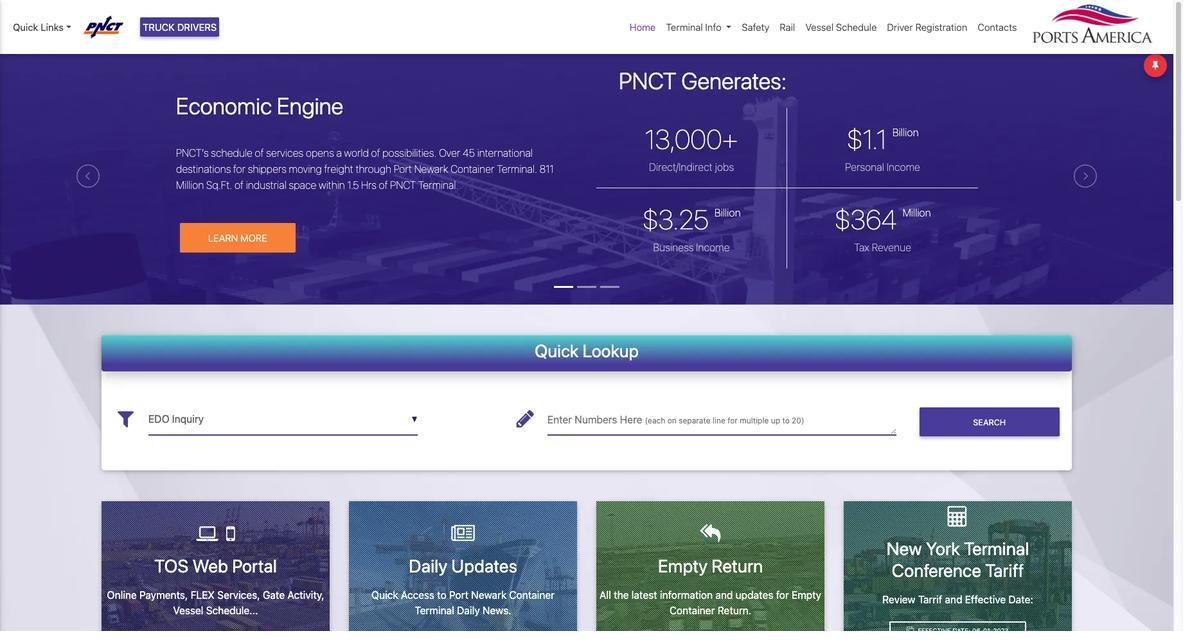 Task type: vqa. For each thing, say whether or not it's contained in the screenshot.


Task type: describe. For each thing, give the bounding box(es) containing it.
vessel schedule link
[[801, 15, 882, 40]]

$1.1 billion
[[847, 123, 919, 155]]

welcome to port newmark container terminal image
[[0, 47, 1174, 377]]

services,
[[217, 589, 260, 601]]

for inside the all the latest information and updates for empty container return.
[[776, 589, 789, 601]]

$3.25 billion
[[643, 203, 741, 235]]

vessel inside vessel schedule link
[[806, 21, 834, 33]]

0 vertical spatial empty
[[658, 556, 708, 577]]

for inside "enter numbers here (each on separate line for multiple up to 20)"
[[728, 416, 738, 426]]

all the latest information and updates for empty container return.
[[600, 589, 822, 616]]

within
[[319, 179, 345, 191]]

1.5
[[347, 179, 359, 191]]

terminal inside terminal info link
[[666, 21, 703, 33]]

$1.1
[[847, 123, 887, 155]]

pnct's
[[176, 147, 209, 159]]

on
[[668, 416, 677, 426]]

information
[[660, 589, 713, 601]]

engine
[[277, 92, 343, 119]]

separate
[[679, 416, 711, 426]]

driver registration
[[888, 21, 968, 33]]

terminal inside "new york terminal conference tariff"
[[964, 538, 1030, 560]]

learn more
[[208, 232, 267, 244]]

tarrif
[[919, 594, 943, 605]]

contacts link
[[973, 15, 1023, 40]]

opens
[[306, 147, 334, 159]]

more
[[241, 232, 267, 244]]

news.
[[483, 605, 512, 616]]

quick for quick lookup
[[535, 341, 579, 361]]

quick links
[[13, 21, 64, 33]]

industrial
[[246, 179, 287, 191]]

$3.25
[[643, 203, 709, 235]]

york
[[926, 538, 961, 560]]

1 horizontal spatial and
[[945, 594, 963, 605]]

schedule...
[[206, 605, 258, 616]]

home
[[630, 21, 656, 33]]

business
[[654, 241, 694, 253]]

quick for quick access to port newark container terminal daily news.
[[372, 589, 398, 601]]

0 horizontal spatial daily
[[409, 556, 448, 577]]

space
[[289, 179, 317, 191]]

line
[[713, 416, 726, 426]]

enter numbers here (each on separate line for multiple up to 20)
[[548, 414, 805, 426]]

drivers
[[177, 21, 217, 33]]

online
[[107, 589, 137, 601]]

truck drivers link
[[140, 17, 219, 37]]

over
[[439, 147, 461, 159]]

economic
[[176, 92, 272, 119]]

flex
[[191, 589, 215, 601]]

tos
[[154, 556, 189, 577]]

portal
[[232, 556, 277, 577]]

updates
[[736, 589, 774, 601]]

new york terminal conference tariff
[[887, 538, 1030, 581]]

jobs
[[715, 161, 734, 173]]

schedule
[[836, 21, 877, 33]]

billion for $1.1
[[893, 126, 919, 138]]

daily inside quick access to port newark container terminal daily news.
[[457, 605, 480, 616]]

home link
[[625, 15, 661, 40]]

economic engine
[[176, 92, 343, 119]]

direct/indirect
[[649, 161, 713, 173]]

newark inside pnct's schedule of services opens a world of possibilities.                                 over 45 international destinations for shippers moving freight through port newark container terminal.                                 811 million sq.ft. of industrial space within 1.5 hrs of pnct terminal.
[[414, 163, 448, 175]]

payments,
[[140, 589, 188, 601]]

registration
[[916, 21, 968, 33]]

pnct's schedule of services opens a world of possibilities.                                 over 45 international destinations for shippers moving freight through port newark container terminal.                                 811 million sq.ft. of industrial space within 1.5 hrs of pnct terminal.
[[176, 147, 554, 191]]

quick for quick links
[[13, 21, 38, 33]]

income for $1.1
[[887, 161, 921, 173]]

tariff
[[986, 560, 1025, 581]]

and inside the all the latest information and updates for empty container return.
[[716, 589, 733, 601]]

13,000+ direct/indirect jobs
[[645, 123, 739, 173]]

$364 million
[[835, 203, 931, 235]]

$364
[[835, 203, 897, 235]]

revenue
[[872, 241, 912, 253]]

811
[[540, 163, 554, 175]]

0 vertical spatial terminal.
[[497, 163, 538, 175]]

services
[[266, 147, 304, 159]]

web
[[193, 556, 228, 577]]

quick links link
[[13, 20, 71, 34]]

online payments, flex services, gate activity, vessel schedule...
[[107, 589, 324, 616]]

driver registration link
[[882, 15, 973, 40]]

(each
[[645, 416, 666, 426]]

container inside pnct's schedule of services opens a world of possibilities.                                 over 45 international destinations for shippers moving freight through port newark container terminal.                                 811 million sq.ft. of industrial space within 1.5 hrs of pnct terminal.
[[451, 163, 495, 175]]

freight
[[324, 163, 353, 175]]

personal income
[[846, 161, 921, 173]]

new
[[887, 538, 922, 560]]

review
[[883, 594, 916, 605]]

of up the through
[[371, 147, 380, 159]]

effective
[[966, 594, 1006, 605]]

business income
[[654, 241, 730, 253]]

contacts
[[978, 21, 1018, 33]]

international
[[477, 147, 533, 159]]

access
[[401, 589, 435, 601]]



Task type: locate. For each thing, give the bounding box(es) containing it.
quick left access
[[372, 589, 398, 601]]

1 vertical spatial terminal.
[[418, 179, 459, 191]]

all
[[600, 589, 611, 601]]

port down 'daily updates'
[[449, 589, 469, 601]]

schedule
[[211, 147, 253, 159]]

of up the shippers
[[255, 147, 264, 159]]

income down $3.25 billion
[[697, 241, 730, 253]]

search button
[[920, 408, 1060, 437]]

terminal. down international
[[497, 163, 538, 175]]

0 horizontal spatial income
[[697, 241, 730, 253]]

1 horizontal spatial vessel
[[806, 21, 834, 33]]

empty up information
[[658, 556, 708, 577]]

income
[[887, 161, 921, 173], [697, 241, 730, 253]]

1 vertical spatial quick
[[535, 341, 579, 361]]

here
[[620, 414, 643, 426]]

1 horizontal spatial empty
[[792, 589, 822, 601]]

activity,
[[288, 589, 324, 601]]

0 vertical spatial container
[[451, 163, 495, 175]]

1 horizontal spatial container
[[509, 589, 555, 601]]

1 horizontal spatial to
[[783, 416, 790, 426]]

▼
[[412, 415, 418, 425]]

to inside "enter numbers here (each on separate line for multiple up to 20)"
[[783, 416, 790, 426]]

tax
[[855, 241, 870, 253]]

1 vertical spatial port
[[449, 589, 469, 601]]

0 horizontal spatial to
[[437, 589, 447, 601]]

review tarrif and effective date:
[[883, 594, 1034, 605]]

0 vertical spatial newark
[[414, 163, 448, 175]]

0 vertical spatial for
[[233, 163, 246, 175]]

0 vertical spatial terminal
[[666, 21, 703, 33]]

newark
[[414, 163, 448, 175], [471, 589, 507, 601]]

port down possibilities.
[[394, 163, 412, 175]]

to inside quick access to port newark container terminal daily news.
[[437, 589, 447, 601]]

1 horizontal spatial pnct
[[619, 67, 677, 95]]

13,000+
[[645, 123, 739, 155]]

quick inside quick access to port newark container terminal daily news.
[[372, 589, 398, 601]]

for right updates
[[776, 589, 789, 601]]

2 horizontal spatial quick
[[535, 341, 579, 361]]

1 horizontal spatial quick
[[372, 589, 398, 601]]

1 horizontal spatial billion
[[893, 126, 919, 138]]

vessel schedule
[[806, 21, 877, 33]]

updates
[[452, 556, 518, 577]]

0 horizontal spatial for
[[233, 163, 246, 175]]

1 horizontal spatial for
[[728, 416, 738, 426]]

daily
[[409, 556, 448, 577], [457, 605, 480, 616]]

billion inside $1.1 billion
[[893, 126, 919, 138]]

latest
[[632, 589, 658, 601]]

gate
[[263, 589, 285, 601]]

0 horizontal spatial terminal
[[415, 605, 455, 616]]

port inside pnct's schedule of services opens a world of possibilities.                                 over 45 international destinations for shippers moving freight through port newark container terminal.                                 811 million sq.ft. of industrial space within 1.5 hrs of pnct terminal.
[[394, 163, 412, 175]]

empty inside the all the latest information and updates for empty container return.
[[792, 589, 822, 601]]

personal
[[846, 161, 885, 173]]

0 vertical spatial million
[[176, 179, 204, 191]]

world
[[344, 147, 369, 159]]

terminal left 'info'
[[666, 21, 703, 33]]

empty return
[[658, 556, 763, 577]]

quick left links
[[13, 21, 38, 33]]

1 vertical spatial billion
[[715, 207, 741, 218]]

through
[[356, 163, 392, 175]]

search
[[974, 418, 1006, 427]]

a
[[337, 147, 342, 159]]

container down information
[[670, 605, 715, 616]]

learn
[[208, 232, 238, 244]]

to
[[783, 416, 790, 426], [437, 589, 447, 601]]

of
[[255, 147, 264, 159], [371, 147, 380, 159], [235, 179, 244, 191], [379, 179, 388, 191]]

clone image
[[907, 628, 915, 631]]

generates:
[[682, 67, 787, 95]]

1 horizontal spatial income
[[887, 161, 921, 173]]

terminal up tariff
[[964, 538, 1030, 560]]

terminal info
[[666, 21, 722, 33]]

quick lookup
[[535, 341, 639, 361]]

pnct down home link
[[619, 67, 677, 95]]

0 vertical spatial quick
[[13, 21, 38, 33]]

hrs
[[361, 179, 377, 191]]

empty right updates
[[792, 589, 822, 601]]

0 vertical spatial to
[[783, 416, 790, 426]]

terminal down access
[[415, 605, 455, 616]]

20)
[[792, 416, 805, 426]]

0 horizontal spatial million
[[176, 179, 204, 191]]

vessel
[[806, 21, 834, 33], [173, 605, 203, 616]]

newark inside quick access to port newark container terminal daily news.
[[471, 589, 507, 601]]

quick access to port newark container terminal daily news.
[[372, 589, 555, 616]]

links
[[41, 21, 64, 33]]

billion for $3.25
[[715, 207, 741, 218]]

container inside quick access to port newark container terminal daily news.
[[509, 589, 555, 601]]

daily up access
[[409, 556, 448, 577]]

0 horizontal spatial container
[[451, 163, 495, 175]]

0 horizontal spatial terminal.
[[418, 179, 459, 191]]

multiple
[[740, 416, 769, 426]]

truck drivers
[[143, 21, 217, 33]]

and right tarrif
[[945, 594, 963, 605]]

0 horizontal spatial empty
[[658, 556, 708, 577]]

1 vertical spatial newark
[[471, 589, 507, 601]]

info
[[706, 21, 722, 33]]

0 horizontal spatial vessel
[[173, 605, 203, 616]]

for inside pnct's schedule of services opens a world of possibilities.                                 over 45 international destinations for shippers moving freight through port newark container terminal.                                 811 million sq.ft. of industrial space within 1.5 hrs of pnct terminal.
[[233, 163, 246, 175]]

1 vertical spatial daily
[[457, 605, 480, 616]]

1 vertical spatial million
[[903, 207, 931, 218]]

2 vertical spatial terminal
[[415, 605, 455, 616]]

port inside quick access to port newark container terminal daily news.
[[449, 589, 469, 601]]

income down $1.1 billion in the top right of the page
[[887, 161, 921, 173]]

rail link
[[775, 15, 801, 40]]

numbers
[[575, 414, 618, 426]]

the
[[614, 589, 629, 601]]

0 horizontal spatial and
[[716, 589, 733, 601]]

1 horizontal spatial terminal
[[666, 21, 703, 33]]

vessel inside online payments, flex services, gate activity, vessel schedule...
[[173, 605, 203, 616]]

million inside $364 million
[[903, 207, 931, 218]]

of right sq.ft.
[[235, 179, 244, 191]]

terminal inside quick access to port newark container terminal daily news.
[[415, 605, 455, 616]]

2 horizontal spatial container
[[670, 605, 715, 616]]

0 horizontal spatial quick
[[13, 21, 38, 33]]

pnct inside pnct's schedule of services opens a world of possibilities.                                 over 45 international destinations for shippers moving freight through port newark container terminal.                                 811 million sq.ft. of industrial space within 1.5 hrs of pnct terminal.
[[390, 179, 416, 191]]

shippers
[[248, 163, 287, 175]]

0 horizontal spatial billion
[[715, 207, 741, 218]]

0 vertical spatial income
[[887, 161, 921, 173]]

million up revenue
[[903, 207, 931, 218]]

container inside the all the latest information and updates for empty container return.
[[670, 605, 715, 616]]

daily updates
[[409, 556, 518, 577]]

newark down over
[[414, 163, 448, 175]]

of right hrs
[[379, 179, 388, 191]]

to right access
[[437, 589, 447, 601]]

billion inside $3.25 billion
[[715, 207, 741, 218]]

conference
[[892, 560, 982, 581]]

1 vertical spatial container
[[509, 589, 555, 601]]

tos web portal
[[154, 556, 277, 577]]

for right line
[[728, 416, 738, 426]]

for down schedule
[[233, 163, 246, 175]]

date:
[[1009, 594, 1034, 605]]

45
[[463, 147, 475, 159]]

0 vertical spatial vessel
[[806, 21, 834, 33]]

terminal. down over
[[418, 179, 459, 191]]

return
[[712, 556, 763, 577]]

1 vertical spatial vessel
[[173, 605, 203, 616]]

0 vertical spatial port
[[394, 163, 412, 175]]

1 vertical spatial to
[[437, 589, 447, 601]]

pnct down possibilities.
[[390, 179, 416, 191]]

1 vertical spatial pnct
[[390, 179, 416, 191]]

vessel down flex
[[173, 605, 203, 616]]

safety
[[742, 21, 770, 33]]

1 vertical spatial for
[[728, 416, 738, 426]]

moving
[[289, 163, 322, 175]]

0 vertical spatial daily
[[409, 556, 448, 577]]

port
[[394, 163, 412, 175], [449, 589, 469, 601]]

1 horizontal spatial terminal.
[[497, 163, 538, 175]]

million inside pnct's schedule of services opens a world of possibilities.                                 over 45 international destinations for shippers moving freight through port newark container terminal.                                 811 million sq.ft. of industrial space within 1.5 hrs of pnct terminal.
[[176, 179, 204, 191]]

0 vertical spatial pnct
[[619, 67, 677, 95]]

billion right $1.1
[[893, 126, 919, 138]]

1 horizontal spatial port
[[449, 589, 469, 601]]

and up return.
[[716, 589, 733, 601]]

container
[[451, 163, 495, 175], [509, 589, 555, 601], [670, 605, 715, 616]]

container up news.
[[509, 589, 555, 601]]

None text field
[[149, 404, 418, 435], [548, 404, 897, 435], [149, 404, 418, 435], [548, 404, 897, 435]]

daily left news.
[[457, 605, 480, 616]]

destinations
[[176, 163, 231, 175]]

billion
[[893, 126, 919, 138], [715, 207, 741, 218]]

2 vertical spatial container
[[670, 605, 715, 616]]

newark up news.
[[471, 589, 507, 601]]

income for $3.25
[[697, 241, 730, 253]]

0 horizontal spatial port
[[394, 163, 412, 175]]

to right up
[[783, 416, 790, 426]]

pnct generates:
[[619, 67, 787, 95]]

quick
[[13, 21, 38, 33], [535, 341, 579, 361], [372, 589, 398, 601]]

2 vertical spatial for
[[776, 589, 789, 601]]

2 horizontal spatial terminal
[[964, 538, 1030, 560]]

vessel right 'rail'
[[806, 21, 834, 33]]

2 vertical spatial quick
[[372, 589, 398, 601]]

0 horizontal spatial newark
[[414, 163, 448, 175]]

million down destinations
[[176, 179, 204, 191]]

1 vertical spatial empty
[[792, 589, 822, 601]]

1 horizontal spatial million
[[903, 207, 931, 218]]

1 horizontal spatial daily
[[457, 605, 480, 616]]

quick left lookup at the bottom
[[535, 341, 579, 361]]

1 horizontal spatial newark
[[471, 589, 507, 601]]

up
[[771, 416, 781, 426]]

rail
[[780, 21, 796, 33]]

1 vertical spatial income
[[697, 241, 730, 253]]

0 horizontal spatial pnct
[[390, 179, 416, 191]]

possibilities.
[[383, 147, 437, 159]]

billion down jobs
[[715, 207, 741, 218]]

1 vertical spatial terminal
[[964, 538, 1030, 560]]

0 vertical spatial billion
[[893, 126, 919, 138]]

empty
[[658, 556, 708, 577], [792, 589, 822, 601]]

container down 45
[[451, 163, 495, 175]]

safety link
[[737, 15, 775, 40]]

terminal
[[666, 21, 703, 33], [964, 538, 1030, 560], [415, 605, 455, 616]]

lookup
[[583, 341, 639, 361]]

2 horizontal spatial for
[[776, 589, 789, 601]]

driver
[[888, 21, 913, 33]]

truck
[[143, 21, 175, 33]]

tax revenue
[[855, 241, 912, 253]]



